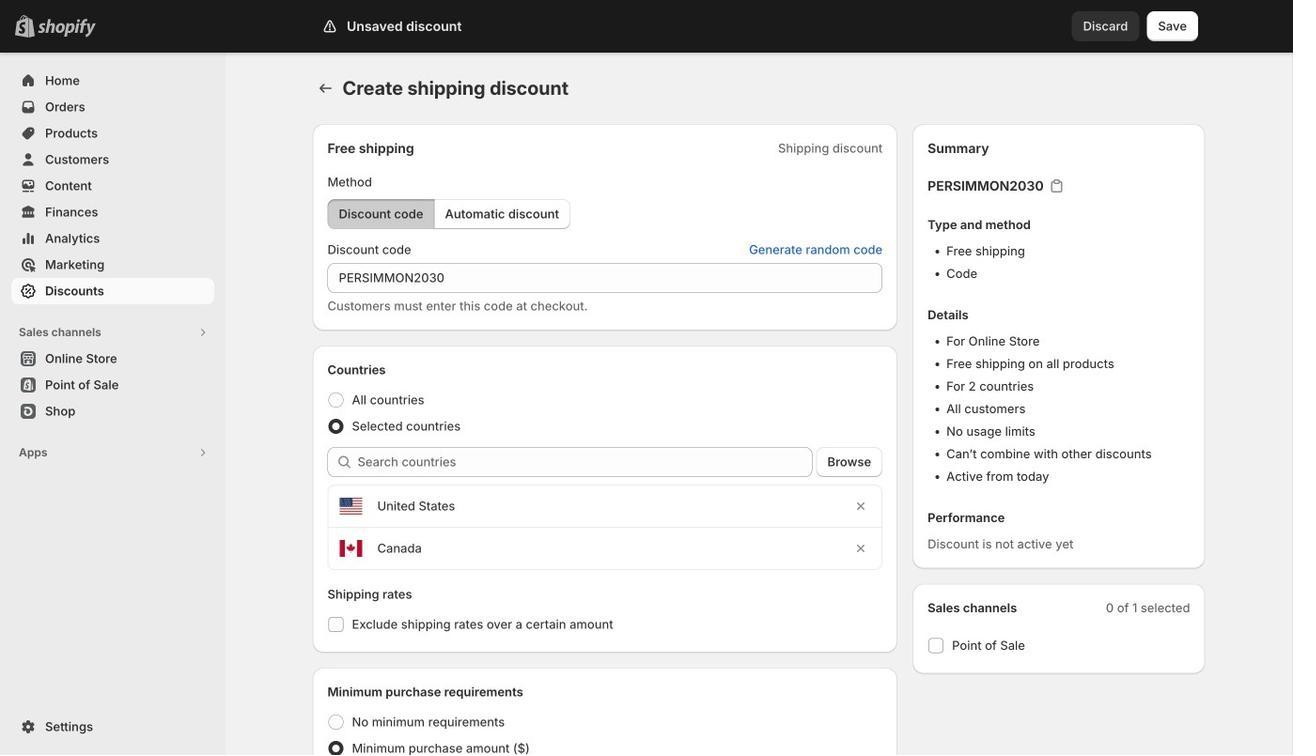 Task type: describe. For each thing, give the bounding box(es) containing it.
Search countries text field
[[358, 447, 812, 477]]



Task type: vqa. For each thing, say whether or not it's contained in the screenshot.
Metafields
no



Task type: locate. For each thing, give the bounding box(es) containing it.
shopify image
[[38, 19, 96, 37]]

None text field
[[327, 263, 883, 293]]



